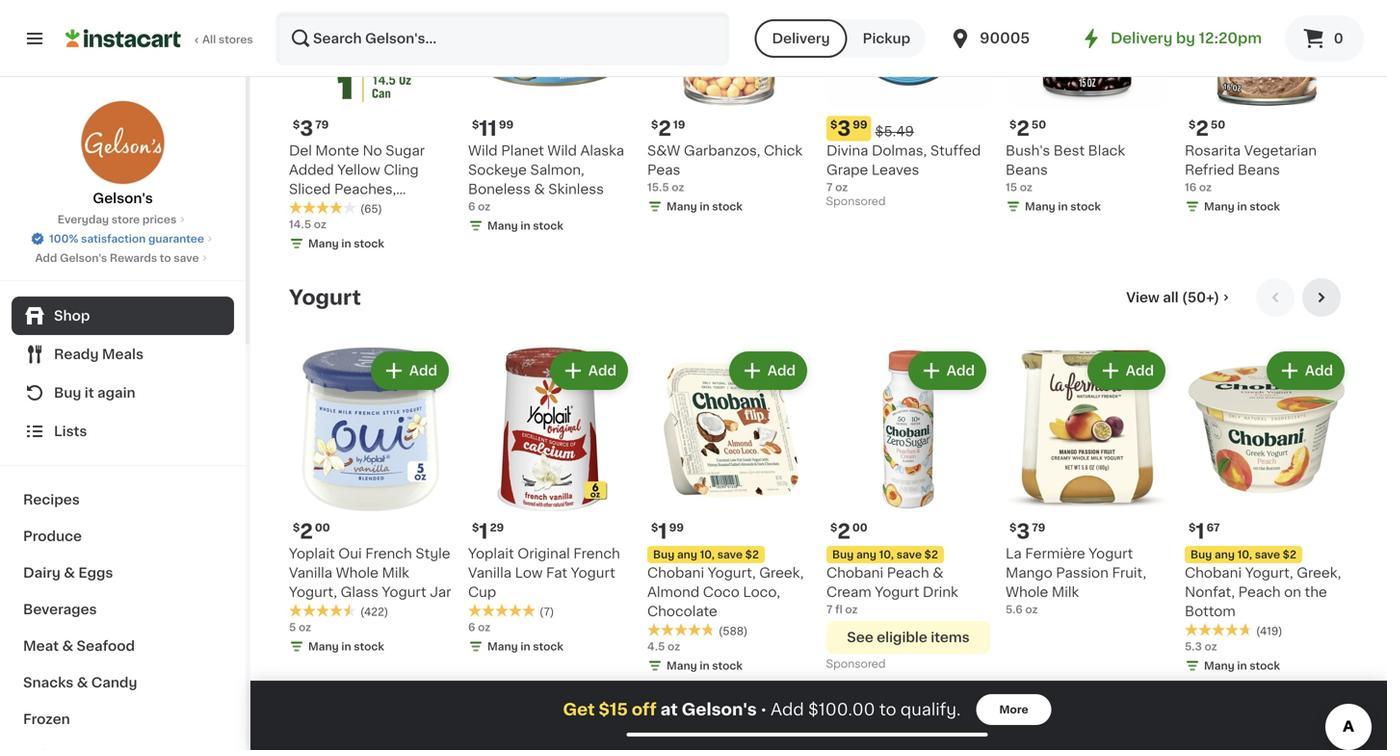 Task type: locate. For each thing, give the bounding box(es) containing it.
yogurt, for coco
[[708, 567, 756, 580]]

3 inside item carousel region
[[1017, 522, 1030, 542]]

buy it again link
[[12, 374, 234, 412]]

0 horizontal spatial french
[[365, 547, 412, 561]]

1 horizontal spatial peach
[[1239, 586, 1281, 599]]

$ inside $ 1 67
[[1189, 523, 1196, 533]]

2 yoplait from the left
[[468, 547, 514, 561]]

1 horizontal spatial beans
[[1238, 163, 1280, 177]]

1 $ 2 50 from the left
[[1010, 119, 1046, 139]]

yogurt, up coco
[[708, 567, 756, 580]]

00 for buy
[[853, 523, 868, 533]]

buy any 10, save $2 for chobani yogurt, greek, almond coco loco, chocolate
[[653, 550, 759, 560]]

1 horizontal spatial $ 2 00
[[831, 522, 868, 542]]

1 horizontal spatial items
[[931, 631, 970, 645]]

79 up fermière
[[1032, 523, 1046, 533]]

None search field
[[276, 12, 730, 66]]

0 horizontal spatial milk
[[382, 567, 409, 580]]

1 horizontal spatial 1
[[658, 522, 667, 542]]

2 any from the left
[[856, 550, 877, 560]]

2 horizontal spatial items
[[1289, 691, 1328, 705]]

0 vertical spatial 7
[[827, 182, 833, 193]]

french inside yoplait original french vanilla low fat yogurt cup
[[574, 547, 620, 561]]

$2 up drink at right bottom
[[925, 550, 938, 560]]

0 horizontal spatial any
[[677, 550, 697, 560]]

2 horizontal spatial see eligible items
[[1206, 691, 1328, 705]]

0 horizontal spatial $ 2 00
[[293, 522, 330, 542]]

beans for rosarita
[[1238, 163, 1280, 177]]

1 horizontal spatial 50
[[1211, 119, 1226, 130]]

delivery for delivery
[[772, 32, 830, 45]]

oz down grape on the right
[[835, 182, 848, 193]]

gelson's left •
[[682, 702, 757, 718]]

the
[[1305, 586, 1327, 599]]

oz right "5.6"
[[1025, 605, 1038, 615]]

eligible down the chobani peach & cream yogurt drink 7 fl oz at bottom right
[[877, 631, 928, 645]]

$ 3 79 for del monte no sugar added yellow cling sliced peaches, canned fruit
[[293, 119, 329, 139]]

2 horizontal spatial 3
[[1017, 522, 1030, 542]]

1 vertical spatial milk
[[1052, 586, 1079, 599]]

vanilla
[[289, 567, 332, 580], [468, 567, 512, 580]]

4.5
[[647, 642, 665, 652]]

0 vertical spatial peach
[[887, 567, 929, 580]]

sponsored badge image down grape on the right
[[827, 197, 885, 208]]

0 horizontal spatial 50
[[1032, 119, 1046, 130]]

chobani inside "chobani yogurt, greek, almond coco loco, chocolate"
[[647, 567, 704, 580]]

qualify.
[[901, 702, 961, 718]]

$ up the rosarita
[[1189, 119, 1196, 130]]

sponsored badge image
[[827, 197, 885, 208], [827, 659, 885, 671]]

chobani up almond
[[647, 567, 704, 580]]

$ 2 00 up cream
[[831, 522, 868, 542]]

2 horizontal spatial yogurt,
[[1245, 567, 1294, 580]]

1 for chobani yogurt, greek, nonfat, peach on the bottom
[[1196, 522, 1205, 542]]

see right off
[[668, 691, 694, 705]]

1 horizontal spatial whole
[[1006, 586, 1049, 599]]

99 up almond
[[669, 523, 684, 533]]

sponsored badge image up $100.00
[[827, 659, 885, 671]]

garbanzos,
[[684, 144, 761, 158]]

1 horizontal spatial eligible
[[877, 631, 928, 645]]

produce
[[23, 530, 82, 543]]

0 horizontal spatial see eligible items
[[668, 691, 791, 705]]

1 french from the left
[[365, 547, 412, 561]]

50 up "bush's"
[[1032, 119, 1046, 130]]

delivery for delivery by 12:20pm
[[1111, 31, 1173, 45]]

greek, up the
[[1297, 567, 1341, 580]]

milk inside la fermière yogurt mango passion fruit, whole milk 5.6 oz
[[1052, 586, 1079, 599]]

0 horizontal spatial yoplait
[[289, 547, 335, 561]]

buy for chobani yogurt, greek, nonfat, peach on the bottom
[[1191, 550, 1212, 560]]

99 inside the $ 1 99
[[669, 523, 684, 533]]

$ up "bush's"
[[1010, 119, 1017, 130]]

2 horizontal spatial any
[[1215, 550, 1235, 560]]

s&w garbanzos, chick peas 15.5 oz
[[647, 144, 803, 193]]

save for chobani yogurt, greek, almond coco loco, chocolate
[[718, 550, 743, 560]]

2 beans from the left
[[1238, 163, 1280, 177]]

0 horizontal spatial eligible
[[698, 691, 748, 705]]

see eligible items button for chobani yogurt, greek, nonfat, peach on the bottom
[[1185, 682, 1349, 714]]

0 vertical spatial whole
[[336, 567, 379, 580]]

7 left fl
[[827, 605, 833, 615]]

yogurt, inside chobani yogurt, greek, nonfat, peach on the bottom
[[1245, 567, 1294, 580]]

6 down boneless
[[468, 201, 475, 212]]

in down chobani yogurt, greek, nonfat, peach on the bottom
[[1237, 661, 1247, 672]]

yoplait inside yoplait oui french style vanilla whole milk yogurt, glass yogurt jar
[[289, 547, 335, 561]]

buy any 10, save $2 for chobani peach & cream yogurt drink
[[832, 550, 938, 560]]

whole down the mango
[[1006, 586, 1049, 599]]

buy up cream
[[832, 550, 854, 560]]

$ up la
[[1010, 523, 1017, 533]]

greek, for loco,
[[759, 567, 804, 580]]

99 for 11
[[499, 119, 514, 130]]

snacks & candy link
[[12, 665, 234, 701]]

see eligible items button for chobani yogurt, greek, almond coco loco, chocolate
[[647, 682, 811, 714]]

beans inside bush's best black beans 15 oz
[[1006, 163, 1048, 177]]

yogurt
[[289, 288, 361, 308], [1089, 547, 1133, 561], [571, 567, 615, 580], [382, 586, 426, 599], [875, 586, 919, 599]]

2 horizontal spatial see eligible items button
[[1185, 682, 1349, 714]]

0 horizontal spatial chobani
[[647, 567, 704, 580]]

0 horizontal spatial whole
[[336, 567, 379, 580]]

79 for del monte no sugar added yellow cling sliced peaches, canned fruit
[[315, 119, 329, 130]]

yoplait left oui
[[289, 547, 335, 561]]

to inside 'treatment tracker modal' dialog
[[880, 702, 897, 718]]

2 horizontal spatial 10,
[[1238, 550, 1253, 560]]

yogurt up fruit,
[[1089, 547, 1133, 561]]

1 vanilla from the left
[[289, 567, 332, 580]]

stores
[[219, 34, 253, 45]]

3 chobani from the left
[[1185, 567, 1242, 580]]

$2 up on
[[1283, 550, 1297, 560]]

see eligible items button down (419)
[[1185, 682, 1349, 714]]

6 down cup
[[468, 622, 475, 633]]

yellow
[[337, 163, 380, 177]]

0 horizontal spatial peach
[[887, 567, 929, 580]]

gelson's logo image
[[80, 100, 165, 185]]

2 6 from the top
[[468, 622, 475, 633]]

6 inside wild planet wild alaska sockeye salmon, boneless & skinless 6 oz
[[468, 201, 475, 212]]

boneless
[[468, 183, 531, 196]]

0 vertical spatial $ 3 79
[[293, 119, 329, 139]]

oz down boneless
[[478, 201, 491, 212]]

see eligible items button down the chobani peach & cream yogurt drink 7 fl oz at bottom right
[[827, 621, 990, 654]]

1 $ 2 00 from the left
[[293, 522, 330, 542]]

2 horizontal spatial 1
[[1196, 522, 1205, 542]]

french for 2
[[365, 547, 412, 561]]

oz right 15
[[1020, 182, 1033, 193]]

1 chobani from the left
[[647, 567, 704, 580]]

$2 up loco,
[[745, 550, 759, 560]]

$ left 29
[[472, 523, 479, 533]]

99 inside $ 11 99
[[499, 119, 514, 130]]

1 00 from the left
[[315, 523, 330, 533]]

$3.99 original price: $5.49 element
[[827, 116, 990, 141]]

buy
[[54, 386, 81, 400], [653, 550, 675, 560], [832, 550, 854, 560], [1191, 550, 1212, 560]]

1 greek, from the left
[[759, 567, 804, 580]]

0 horizontal spatial 10,
[[700, 550, 715, 560]]

0 horizontal spatial yogurt,
[[289, 586, 337, 599]]

bottom
[[1185, 605, 1236, 619]]

buy down the $ 1 99
[[653, 550, 675, 560]]

delivery left the pickup
[[772, 32, 830, 45]]

0 horizontal spatial greek,
[[759, 567, 804, 580]]

1 horizontal spatial 00
[[853, 523, 868, 533]]

0 horizontal spatial items
[[752, 691, 791, 705]]

3 1 from the left
[[1196, 522, 1205, 542]]

2 greek, from the left
[[1297, 567, 1341, 580]]

$ 2 00 up yoplait oui french style vanilla whole milk yogurt, glass yogurt jar on the left
[[293, 522, 330, 542]]

$ 3 79 up del
[[293, 119, 329, 139]]

1 horizontal spatial wild
[[548, 144, 577, 158]]

1 horizontal spatial 99
[[669, 523, 684, 533]]

1 vertical spatial peach
[[1239, 586, 1281, 599]]

0 vertical spatial sponsored badge image
[[827, 197, 885, 208]]

1 wild from the left
[[468, 144, 498, 158]]

$ 3 79 inside item carousel region
[[1010, 522, 1046, 542]]

1 horizontal spatial $ 2 50
[[1189, 119, 1226, 139]]

0 horizontal spatial buy any 10, save $2
[[653, 550, 759, 560]]

2 1 from the left
[[658, 522, 667, 542]]

see for chobani yogurt, greek, nonfat, peach on the bottom
[[1206, 691, 1232, 705]]

$ 2 50 up the rosarita
[[1189, 119, 1226, 139]]

2 7 from the top
[[827, 605, 833, 615]]

1 horizontal spatial any
[[856, 550, 877, 560]]

yogurt, up on
[[1245, 567, 1294, 580]]

2 00 from the left
[[853, 523, 868, 533]]

product group
[[827, 0, 990, 212], [289, 348, 453, 659], [468, 348, 632, 659], [647, 348, 811, 714], [827, 348, 990, 675], [1006, 348, 1170, 618], [1185, 348, 1349, 714]]

french for 1
[[574, 547, 620, 561]]

instacart logo image
[[66, 27, 181, 50]]

chobani yogurt, greek, nonfat, peach on the bottom
[[1185, 567, 1341, 619]]

99 right 11
[[499, 119, 514, 130]]

3 for la fermière yogurt mango passion fruit, whole milk
[[1017, 522, 1030, 542]]

all
[[202, 34, 216, 45]]

0 horizontal spatial 1
[[479, 522, 488, 542]]

vanilla up cup
[[468, 567, 512, 580]]

yogurt down 14.5 oz
[[289, 288, 361, 308]]

greek, inside "chobani yogurt, greek, almond coco loco, chocolate"
[[759, 567, 804, 580]]

0 vertical spatial milk
[[382, 567, 409, 580]]

oz right 15.5
[[672, 182, 684, 193]]

1 vertical spatial 79
[[1032, 523, 1046, 533]]

14.5
[[289, 219, 311, 230]]

recipes link
[[12, 482, 234, 518]]

1 vertical spatial sponsored badge image
[[827, 659, 885, 671]]

1 horizontal spatial $2
[[925, 550, 938, 560]]

0 horizontal spatial 3
[[300, 119, 313, 139]]

1 vertical spatial to
[[880, 702, 897, 718]]

oz right fl
[[845, 605, 858, 615]]

again
[[97, 386, 136, 400]]

sockeye
[[468, 163, 527, 177]]

dolmas,
[[872, 144, 927, 158]]

planet
[[501, 144, 544, 158]]

$15
[[599, 702, 628, 718]]

1 left 29
[[479, 522, 488, 542]]

produce link
[[12, 518, 234, 555]]

99 for 1
[[669, 523, 684, 533]]

2 vertical spatial gelson's
[[682, 702, 757, 718]]

& inside the chobani peach & cream yogurt drink 7 fl oz
[[933, 567, 944, 580]]

0 horizontal spatial delivery
[[772, 32, 830, 45]]

2 buy any 10, save $2 from the left
[[832, 550, 938, 560]]

1 vertical spatial $ 3 79
[[1010, 522, 1046, 542]]

0 horizontal spatial 99
[[499, 119, 514, 130]]

1 horizontal spatial milk
[[1052, 586, 1079, 599]]

2 horizontal spatial see
[[1206, 691, 1232, 705]]

$ 2 00
[[293, 522, 330, 542], [831, 522, 868, 542]]

3
[[300, 119, 313, 139], [838, 119, 851, 139], [1017, 522, 1030, 542]]

10,
[[700, 550, 715, 560], [879, 550, 894, 560], [1238, 550, 1253, 560]]

save down guarantee
[[174, 253, 199, 264]]

vanilla inside yoplait oui french style vanilla whole milk yogurt, glass yogurt jar
[[289, 567, 332, 580]]

2 10, from the left
[[879, 550, 894, 560]]

0 horizontal spatial 00
[[315, 523, 330, 533]]

rosarita
[[1185, 144, 1241, 158]]

oz inside the chobani peach & cream yogurt drink 7 fl oz
[[845, 605, 858, 615]]

stuffed
[[931, 144, 981, 158]]

0 horizontal spatial wild
[[468, 144, 498, 158]]

many in stock down "(422)"
[[308, 642, 384, 652]]

0 vertical spatial 79
[[315, 119, 329, 130]]

2 wild from the left
[[548, 144, 577, 158]]

2 $ 2 00 from the left
[[831, 522, 868, 542]]

add
[[35, 253, 57, 264], [409, 364, 437, 378], [588, 364, 617, 378], [768, 364, 796, 378], [947, 364, 975, 378], [1126, 364, 1154, 378], [1305, 364, 1333, 378], [771, 702, 804, 718]]

chick
[[764, 144, 803, 158]]

$
[[293, 119, 300, 130], [472, 119, 479, 130], [651, 119, 658, 130], [831, 119, 838, 130], [1010, 119, 1017, 130], [1189, 119, 1196, 130], [293, 523, 300, 533], [472, 523, 479, 533], [651, 523, 658, 533], [831, 523, 838, 533], [1010, 523, 1017, 533], [1189, 523, 1196, 533]]

yogurt, for peach
[[1245, 567, 1294, 580]]

00 for yoplait
[[315, 523, 330, 533]]

1 horizontal spatial buy any 10, save $2
[[832, 550, 938, 560]]

meat & seafood link
[[12, 628, 234, 665]]

5 oz
[[289, 622, 311, 633]]

chobani peach & cream yogurt drink 7 fl oz
[[827, 567, 958, 615]]

yogurt, inside "chobani yogurt, greek, almond coco loco, chocolate"
[[708, 567, 756, 580]]

$ up cream
[[831, 523, 838, 533]]

1 horizontal spatial vanilla
[[468, 567, 512, 580]]

ready meals
[[54, 348, 144, 361]]

by
[[1176, 31, 1196, 45]]

chocolate
[[647, 605, 718, 619]]

0 horizontal spatial $ 3 79
[[293, 119, 329, 139]]

0 horizontal spatial $ 2 50
[[1010, 119, 1046, 139]]

$ 2 00 for yoplait
[[293, 522, 330, 542]]

$ left 67
[[1189, 523, 1196, 533]]

10, for chobani yogurt, greek, almond coco loco, chocolate
[[700, 550, 715, 560]]

1 horizontal spatial delivery
[[1111, 31, 1173, 45]]

1 horizontal spatial 79
[[1032, 523, 1046, 533]]

0 horizontal spatial beans
[[1006, 163, 1048, 177]]

0 horizontal spatial see eligible items button
[[647, 682, 811, 714]]

yoplait down $ 1 29
[[468, 547, 514, 561]]

buy any 10, save $2 up the chobani peach & cream yogurt drink 7 fl oz at bottom right
[[832, 550, 938, 560]]

79 inside item carousel region
[[1032, 523, 1046, 533]]

2 horizontal spatial chobani
[[1185, 567, 1242, 580]]

items
[[931, 631, 970, 645], [752, 691, 791, 705], [1289, 691, 1328, 705]]

1 6 from the top
[[468, 201, 475, 212]]

buy any 10, save $2 down 67
[[1191, 550, 1297, 560]]

in
[[700, 201, 710, 212], [1058, 201, 1068, 212], [1237, 201, 1247, 212], [521, 221, 530, 231], [341, 238, 351, 249], [341, 642, 351, 652], [521, 642, 530, 652], [700, 661, 710, 672], [1237, 661, 1247, 672]]

3 10, from the left
[[1238, 550, 1253, 560]]

2 up the rosarita
[[1196, 119, 1209, 139]]

1 any from the left
[[677, 550, 697, 560]]

$ 2 50
[[1010, 119, 1046, 139], [1189, 119, 1226, 139]]

prices
[[142, 214, 177, 225]]

add inside 'treatment tracker modal' dialog
[[771, 702, 804, 718]]

99 up divina
[[853, 119, 868, 130]]

$ 2 50 for rosarita vegetarian refried beans
[[1189, 119, 1226, 139]]

1 50 from the left
[[1032, 119, 1046, 130]]

yogurt,
[[708, 567, 756, 580], [1245, 567, 1294, 580], [289, 586, 337, 599]]

1 vertical spatial 6
[[468, 622, 475, 633]]

2 horizontal spatial $2
[[1283, 550, 1297, 560]]

1 horizontal spatial french
[[574, 547, 620, 561]]

any up cream
[[856, 550, 877, 560]]

2 sponsored badge image from the top
[[827, 659, 885, 671]]

1 buy any 10, save $2 from the left
[[653, 550, 759, 560]]

oz
[[672, 182, 684, 193], [835, 182, 848, 193], [1020, 182, 1033, 193], [1199, 182, 1212, 193], [478, 201, 491, 212], [314, 219, 327, 230], [845, 605, 858, 615], [1025, 605, 1038, 615], [299, 622, 311, 633], [478, 622, 491, 633], [668, 642, 680, 652], [1205, 642, 1217, 652]]

3 up la
[[1017, 522, 1030, 542]]

2 horizontal spatial eligible
[[1235, 691, 1286, 705]]

2 vanilla from the left
[[468, 567, 512, 580]]

shop link
[[12, 297, 234, 335]]

milk down the passion
[[1052, 586, 1079, 599]]

100% satisfaction guarantee
[[49, 234, 204, 244]]

2 50 from the left
[[1211, 119, 1226, 130]]

99 inside $ 3 99
[[853, 119, 868, 130]]

& left eggs
[[64, 567, 75, 580]]

yogurt right fat
[[571, 567, 615, 580]]

1 left 67
[[1196, 522, 1205, 542]]

1 vertical spatial whole
[[1006, 586, 1049, 599]]

stock down s&w garbanzos, chick peas 15.5 oz
[[712, 201, 743, 212]]

oz inside wild planet wild alaska sockeye salmon, boneless & skinless 6 oz
[[478, 201, 491, 212]]

eligible left •
[[698, 691, 748, 705]]

$2
[[745, 550, 759, 560], [925, 550, 938, 560], [1283, 550, 1297, 560]]

yogurt up "(422)"
[[382, 586, 426, 599]]

french right oui
[[365, 547, 412, 561]]

$ 11 99
[[472, 119, 514, 139]]

& right meat
[[62, 640, 73, 653]]

greek, inside chobani yogurt, greek, nonfat, peach on the bottom
[[1297, 567, 1341, 580]]

peach inside chobani yogurt, greek, nonfat, peach on the bottom
[[1239, 586, 1281, 599]]

save up "chobani yogurt, greek, almond coco loco, chocolate"
[[718, 550, 743, 560]]

chobani
[[647, 567, 704, 580], [827, 567, 884, 580], [1185, 567, 1242, 580]]

whole up glass
[[336, 567, 379, 580]]

3 any from the left
[[1215, 550, 1235, 560]]

1 horizontal spatial see eligible items button
[[827, 621, 990, 654]]

1 $2 from the left
[[745, 550, 759, 560]]

& inside wild planet wild alaska sockeye salmon, boneless & skinless 6 oz
[[534, 183, 545, 196]]

1 vertical spatial 7
[[827, 605, 833, 615]]

& for eggs
[[64, 567, 75, 580]]

item carousel region
[[289, 278, 1349, 726]]

see eligible items for chobani yogurt, greek, nonfat, peach on the bottom
[[1206, 691, 1328, 705]]

1 7 from the top
[[827, 182, 833, 193]]

beverages link
[[12, 592, 234, 628]]

2 up "bush's"
[[1017, 119, 1030, 139]]

gelson's inside 'treatment tracker modal' dialog
[[682, 702, 757, 718]]

& left the candy
[[77, 676, 88, 690]]

1 horizontal spatial 10,
[[879, 550, 894, 560]]

0 horizontal spatial $2
[[745, 550, 759, 560]]

any down the $ 1 99
[[677, 550, 697, 560]]

whole inside la fermière yogurt mango passion fruit, whole milk 5.6 oz
[[1006, 586, 1049, 599]]

$ 3 79 for la fermière yogurt mango passion fruit, whole milk
[[1010, 522, 1046, 542]]

2 horizontal spatial 99
[[853, 119, 868, 130]]

1 horizontal spatial greek,
[[1297, 567, 1341, 580]]

chobani inside the chobani peach & cream yogurt drink 7 fl oz
[[827, 567, 884, 580]]

any for chobani yogurt, greek, nonfat, peach on the bottom
[[1215, 550, 1235, 560]]

2 horizontal spatial buy any 10, save $2
[[1191, 550, 1297, 560]]

1 horizontal spatial 3
[[838, 119, 851, 139]]

french
[[365, 547, 412, 561], [574, 547, 620, 561]]

see eligible items down the chobani peach & cream yogurt drink 7 fl oz at bottom right
[[847, 631, 970, 645]]

1 beans from the left
[[1006, 163, 1048, 177]]

dairy
[[23, 567, 61, 580]]

satisfaction
[[81, 234, 146, 244]]

whole
[[336, 567, 379, 580], [1006, 586, 1049, 599]]

7 inside divina dolmas, stuffed grape leaves 7 oz
[[827, 182, 833, 193]]

0 horizontal spatial see
[[668, 691, 694, 705]]

peas
[[647, 163, 681, 177]]

shop
[[54, 309, 90, 323]]

1 horizontal spatial chobani
[[827, 567, 884, 580]]

snacks
[[23, 676, 74, 690]]

many down "6 oz"
[[488, 642, 518, 652]]

$ inside $ 1 29
[[472, 523, 479, 533]]

black
[[1088, 144, 1125, 158]]

11
[[479, 119, 497, 139]]

0 horizontal spatial 79
[[315, 119, 329, 130]]

see eligible items down (419)
[[1206, 691, 1328, 705]]

beans inside rosarita vegetarian refried beans 16 oz
[[1238, 163, 1280, 177]]

1 horizontal spatial see
[[847, 631, 874, 645]]

0 horizontal spatial vanilla
[[289, 567, 332, 580]]

delivery by 12:20pm link
[[1080, 27, 1262, 50]]

any
[[677, 550, 697, 560], [856, 550, 877, 560], [1215, 550, 1235, 560]]

3 $2 from the left
[[1283, 550, 1297, 560]]

stock down (588)
[[712, 661, 743, 672]]

oz inside bush's best black beans 15 oz
[[1020, 182, 1033, 193]]

50 up the rosarita
[[1211, 119, 1226, 130]]

delivery inside button
[[772, 32, 830, 45]]

2 french from the left
[[574, 547, 620, 561]]

oz right 4.5
[[668, 642, 680, 652]]

2 $ 2 50 from the left
[[1189, 119, 1226, 139]]

12:20pm
[[1199, 31, 1262, 45]]

0 vertical spatial 6
[[468, 201, 475, 212]]

90005
[[980, 31, 1030, 45]]

$ 3 79
[[293, 119, 329, 139], [1010, 522, 1046, 542]]

gelson's
[[93, 192, 153, 205], [60, 253, 107, 264], [682, 702, 757, 718]]

salmon,
[[530, 163, 585, 177]]

gelson's up everyday store prices link
[[93, 192, 153, 205]]

& down salmon,
[[534, 183, 545, 196]]

1 horizontal spatial yogurt,
[[708, 567, 756, 580]]

eggs
[[78, 567, 113, 580]]

15.5
[[647, 182, 669, 193]]

$2 for chobani peach & cream yogurt drink
[[925, 550, 938, 560]]

many in stock down rosarita vegetarian refried beans 16 oz
[[1204, 201, 1280, 212]]

chobani inside chobani yogurt, greek, nonfat, peach on the bottom
[[1185, 567, 1242, 580]]

beans
[[1006, 163, 1048, 177], [1238, 163, 1280, 177]]

1 horizontal spatial yoplait
[[468, 547, 514, 561]]

1 horizontal spatial $ 3 79
[[1010, 522, 1046, 542]]

oz down cup
[[478, 622, 491, 633]]

1 horizontal spatial to
[[880, 702, 897, 718]]

yoplait inside yoplait original french vanilla low fat yogurt cup
[[468, 547, 514, 561]]

delivery left "by"
[[1111, 31, 1173, 45]]

3 buy any 10, save $2 from the left
[[1191, 550, 1297, 560]]

french inside yoplait oui french style vanilla whole milk yogurt, glass yogurt jar
[[365, 547, 412, 561]]

eligible for chobani peach & cream yogurt drink
[[877, 631, 928, 645]]

added
[[289, 163, 334, 177]]

1 yoplait from the left
[[289, 547, 335, 561]]

2 chobani from the left
[[827, 567, 884, 580]]

1 10, from the left
[[700, 550, 715, 560]]

2 $2 from the left
[[925, 550, 938, 560]]

1 for chobani yogurt, greek, almond coco loco, chocolate
[[658, 522, 667, 542]]

$ 1 29
[[472, 522, 504, 542]]

0 horizontal spatial to
[[160, 253, 171, 264]]

1 horizontal spatial see eligible items
[[847, 631, 970, 645]]

4.5 oz
[[647, 642, 680, 652]]

bush's best black beans 15 oz
[[1006, 144, 1125, 193]]



Task type: describe. For each thing, give the bounding box(es) containing it.
grape
[[827, 163, 868, 177]]

6 inside item carousel region
[[468, 622, 475, 633]]

drink
[[923, 586, 958, 599]]

$2 for chobani yogurt, greek, almond coco loco, chocolate
[[745, 550, 759, 560]]

sponsored badge image inside item carousel region
[[827, 659, 885, 671]]

it
[[85, 386, 94, 400]]

bush's
[[1006, 144, 1050, 158]]

99 for 3
[[853, 119, 868, 130]]

at
[[661, 702, 678, 718]]

yogurt inside la fermière yogurt mango passion fruit, whole milk 5.6 oz
[[1089, 547, 1133, 561]]

many down 15.5
[[667, 201, 697, 212]]

almond
[[647, 586, 700, 599]]

chobani for cream
[[827, 567, 884, 580]]

100%
[[49, 234, 78, 244]]

everyday store prices link
[[58, 212, 188, 227]]

in down low
[[521, 642, 530, 652]]

cream
[[827, 586, 872, 599]]

milk inside yoplait oui french style vanilla whole milk yogurt, glass yogurt jar
[[382, 567, 409, 580]]

jar
[[430, 586, 451, 599]]

dairy & eggs link
[[12, 555, 234, 592]]

0
[[1334, 32, 1344, 45]]

79 for la fermière yogurt mango passion fruit, whole milk
[[1032, 523, 1046, 533]]

yogurt inside yoplait oui french style vanilla whole milk yogurt, glass yogurt jar
[[382, 586, 426, 599]]

many down 14.5 oz
[[308, 238, 339, 249]]

$ inside $ 3 99
[[831, 119, 838, 130]]

many down 5.3 oz
[[1204, 661, 1235, 672]]

1 add button from the left
[[373, 354, 447, 388]]

$100.00
[[808, 702, 875, 718]]

lists
[[54, 425, 87, 438]]

6 add button from the left
[[1269, 354, 1343, 388]]

gelson's link
[[80, 100, 165, 208]]

alaska
[[580, 144, 624, 158]]

3 add button from the left
[[731, 354, 805, 388]]

oz inside s&w garbanzos, chick peas 15.5 oz
[[672, 182, 684, 193]]

many in stock down bush's best black beans 15 oz
[[1025, 201, 1101, 212]]

15
[[1006, 182, 1017, 193]]

$2 for chobani yogurt, greek, nonfat, peach on the bottom
[[1283, 550, 1297, 560]]

$ up del
[[293, 119, 300, 130]]

yoplait original french vanilla low fat yogurt cup
[[468, 547, 620, 599]]

dairy & eggs
[[23, 567, 113, 580]]

mango
[[1006, 567, 1053, 580]]

greek, for on
[[1297, 567, 1341, 580]]

stock down skinless
[[533, 221, 563, 231]]

del
[[289, 144, 312, 158]]

buy for chobani peach & cream yogurt drink
[[832, 550, 854, 560]]

many down 5 oz
[[308, 642, 339, 652]]

oz right 5.3 at the right bottom of the page
[[1205, 642, 1217, 652]]

any for chobani peach & cream yogurt drink
[[856, 550, 877, 560]]

in down rosarita vegetarian refried beans 16 oz
[[1237, 201, 1247, 212]]

pickup
[[863, 32, 911, 45]]

in down s&w garbanzos, chick peas 15.5 oz
[[700, 201, 710, 212]]

in down bush's best black beans 15 oz
[[1058, 201, 1068, 212]]

meat
[[23, 640, 59, 653]]

see for chobani peach & cream yogurt drink
[[847, 631, 874, 645]]

save for chobani peach & cream yogurt drink
[[897, 550, 922, 560]]

items for chobani peach & cream yogurt drink
[[931, 631, 970, 645]]

2 for rosarita
[[1196, 119, 1209, 139]]

in down boneless
[[521, 221, 530, 231]]

whole inside yoplait oui french style vanilla whole milk yogurt, glass yogurt jar
[[336, 567, 379, 580]]

rewards
[[110, 253, 157, 264]]

5.3
[[1185, 642, 1202, 652]]

beans for bush's
[[1006, 163, 1048, 177]]

$ 3 99
[[831, 119, 868, 139]]

buy it again
[[54, 386, 136, 400]]

get $15 off at gelson's • add $100.00 to qualify.
[[563, 702, 961, 718]]

items for chobani yogurt, greek, almond coco loco, chocolate
[[752, 691, 791, 705]]

in down glass
[[341, 642, 351, 652]]

everyday store prices
[[58, 214, 177, 225]]

many in stock down fruit on the top of page
[[308, 238, 384, 249]]

see eligible items button for chobani peach & cream yogurt drink
[[827, 621, 990, 654]]

get
[[563, 702, 595, 718]]

2 add button from the left
[[552, 354, 626, 388]]

divina
[[827, 144, 868, 158]]

$ inside the $ 1 99
[[651, 523, 658, 533]]

save inside add gelson's rewards to save link
[[174, 253, 199, 264]]

0 vertical spatial to
[[160, 253, 171, 264]]

1 vertical spatial gelson's
[[60, 253, 107, 264]]

la
[[1006, 547, 1022, 561]]

any for chobani yogurt, greek, almond coco loco, chocolate
[[677, 550, 697, 560]]

oz down canned
[[314, 219, 327, 230]]

& for candy
[[77, 676, 88, 690]]

stock down rosarita vegetarian refried beans 16 oz
[[1250, 201, 1280, 212]]

recipes
[[23, 493, 80, 507]]

service type group
[[755, 19, 926, 58]]

2 for s&w
[[658, 119, 671, 139]]

see eligible items for chobani peach & cream yogurt drink
[[847, 631, 970, 645]]

many in stock down s&w garbanzos, chick peas 15.5 oz
[[667, 201, 743, 212]]

add gelson's rewards to save
[[35, 253, 199, 264]]

oz inside la fermière yogurt mango passion fruit, whole milk 5.6 oz
[[1025, 605, 1038, 615]]

$ up yoplait oui french style vanilla whole milk yogurt, glass yogurt jar on the left
[[293, 523, 300, 533]]

1 1 from the left
[[479, 522, 488, 542]]

oz inside rosarita vegetarian refried beans 16 oz
[[1199, 182, 1212, 193]]

fruit
[[346, 202, 376, 215]]

in down fruit on the top of page
[[341, 238, 351, 249]]

style
[[416, 547, 450, 561]]

5.3 oz
[[1185, 642, 1217, 652]]

many down 4.5 oz
[[667, 661, 697, 672]]

canned
[[289, 202, 342, 215]]

$ 2 50 for bush's best black beans
[[1010, 119, 1046, 139]]

chobani yogurt, greek, almond coco loco, chocolate
[[647, 567, 804, 619]]

10, for chobani peach & cream yogurt drink
[[879, 550, 894, 560]]

frozen
[[23, 713, 70, 726]]

buy left the it
[[54, 386, 81, 400]]

5
[[289, 622, 296, 633]]

stock down (7)
[[533, 642, 563, 652]]

0 vertical spatial gelson's
[[93, 192, 153, 205]]

5.6
[[1006, 605, 1023, 615]]

yoplait oui french style vanilla whole milk yogurt, glass yogurt jar
[[289, 547, 451, 599]]

sugar
[[386, 144, 425, 158]]

rosarita vegetarian refried beans 16 oz
[[1185, 144, 1317, 193]]

6 oz
[[468, 622, 491, 633]]

buy for chobani yogurt, greek, almond coco loco, chocolate
[[653, 550, 675, 560]]

2 up cream
[[838, 522, 851, 542]]

on
[[1284, 586, 1302, 599]]

nonfat,
[[1185, 586, 1235, 599]]

vanilla inside yoplait original french vanilla low fat yogurt cup
[[468, 567, 512, 580]]

see for chobani yogurt, greek, almond coco loco, chocolate
[[668, 691, 694, 705]]

(65)
[[360, 204, 382, 214]]

delivery button
[[755, 19, 847, 58]]

meals
[[102, 348, 144, 361]]

see eligible items for chobani yogurt, greek, almond coco loco, chocolate
[[668, 691, 791, 705]]

buy any 10, save $2 for chobani yogurt, greek, nonfat, peach on the bottom
[[1191, 550, 1297, 560]]

many in stock down (7)
[[488, 642, 563, 652]]

2 up yoplait oui french style vanilla whole milk yogurt, glass yogurt jar on the left
[[300, 522, 313, 542]]

chobani for almond
[[647, 567, 704, 580]]

oz inside divina dolmas, stuffed grape leaves 7 oz
[[835, 182, 848, 193]]

fl
[[835, 605, 843, 615]]

4 add button from the left
[[910, 354, 985, 388]]

more
[[1000, 705, 1029, 715]]

90005 button
[[949, 12, 1065, 66]]

7 inside the chobani peach & cream yogurt drink 7 fl oz
[[827, 605, 833, 615]]

all stores link
[[66, 12, 254, 66]]

50 for rosarita
[[1211, 119, 1226, 130]]

many down refried
[[1204, 201, 1235, 212]]

19
[[673, 119, 685, 130]]

2 for bush's
[[1017, 119, 1030, 139]]

5 add button from the left
[[1089, 354, 1164, 388]]

100% satisfaction guarantee button
[[30, 227, 216, 247]]

many in stock down boneless
[[488, 221, 563, 231]]

ready meals button
[[12, 335, 234, 374]]

& for seafood
[[62, 640, 73, 653]]

many down bush's best black beans 15 oz
[[1025, 201, 1056, 212]]

many down boneless
[[488, 221, 518, 231]]

$ 2 00 for buy
[[831, 522, 868, 542]]

(422)
[[360, 607, 388, 618]]

stock down (65)
[[354, 238, 384, 249]]

stock down (419)
[[1250, 661, 1280, 672]]

yoplait for 2
[[289, 547, 335, 561]]

$ inside $ 11 99
[[472, 119, 479, 130]]

$ 2 19
[[651, 119, 685, 139]]

refried
[[1185, 163, 1235, 177]]

(50+)
[[1182, 291, 1220, 304]]

sliced
[[289, 183, 331, 196]]

wild planet wild alaska sockeye salmon, boneless & skinless 6 oz
[[468, 144, 624, 212]]

monte
[[315, 144, 359, 158]]

stock down "(422)"
[[354, 642, 384, 652]]

fat
[[546, 567, 568, 580]]

$5.49
[[875, 125, 914, 138]]

stock down bush's best black beans 15 oz
[[1071, 201, 1101, 212]]

$ 1 67
[[1189, 522, 1220, 542]]

Search field
[[277, 13, 728, 64]]

eligible for chobani yogurt, greek, nonfat, peach on the bottom
[[1235, 691, 1286, 705]]

yogurt, inside yoplait oui french style vanilla whole milk yogurt, glass yogurt jar
[[289, 586, 337, 599]]

fermière
[[1025, 547, 1085, 561]]

$ inside $ 2 19
[[651, 119, 658, 130]]

guarantee
[[148, 234, 204, 244]]

in down chocolate on the bottom
[[700, 661, 710, 672]]

many in stock down (588)
[[667, 661, 743, 672]]

10, for chobani yogurt, greek, nonfat, peach on the bottom
[[1238, 550, 1253, 560]]

delivery by 12:20pm
[[1111, 31, 1262, 45]]

eligible for chobani yogurt, greek, almond coco loco, chocolate
[[698, 691, 748, 705]]

3 for del monte no sugar added yellow cling sliced peaches, canned fruit
[[300, 119, 313, 139]]

yogurt inside the chobani peach & cream yogurt drink 7 fl oz
[[875, 586, 919, 599]]

ready
[[54, 348, 99, 361]]

peach inside the chobani peach & cream yogurt drink 7 fl oz
[[887, 567, 929, 580]]

oz right the 5
[[299, 622, 311, 633]]

yoplait for 1
[[468, 547, 514, 561]]

1 sponsored badge image from the top
[[827, 197, 885, 208]]

save for chobani yogurt, greek, nonfat, peach on the bottom
[[1255, 550, 1280, 560]]

oui
[[338, 547, 362, 561]]

50 for bush's
[[1032, 119, 1046, 130]]

yogurt inside yoplait original french vanilla low fat yogurt cup
[[571, 567, 615, 580]]

no
[[363, 144, 382, 158]]

14.5 oz
[[289, 219, 327, 230]]

(419)
[[1256, 626, 1283, 637]]

la fermière yogurt mango passion fruit, whole milk 5.6 oz
[[1006, 547, 1147, 615]]

items for chobani yogurt, greek, nonfat, peach on the bottom
[[1289, 691, 1328, 705]]

chobani for nonfat,
[[1185, 567, 1242, 580]]

many in stock down (419)
[[1204, 661, 1280, 672]]

treatment tracker modal dialog
[[250, 681, 1387, 751]]

everyday
[[58, 214, 109, 225]]



Task type: vqa. For each thing, say whether or not it's contained in the screenshot.
$ 2 50
yes



